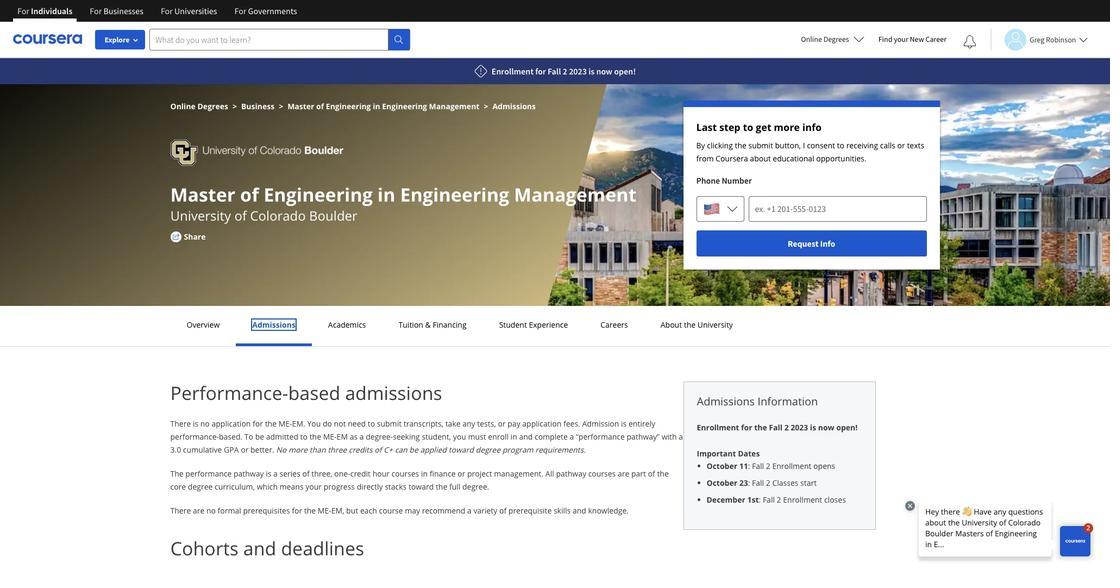 Task type: locate. For each thing, give the bounding box(es) containing it.
&
[[425, 320, 431, 330]]

4 for from the left
[[235, 5, 246, 16]]

the inside by clicking the submit button, i consent to receiving calls or texts from coursera about educational opportunities.
[[735, 140, 747, 151]]

there for there are no formal prerequisites for the me-em, but each course may recommend a variety of prerequisite skills and knowledge.
[[170, 506, 191, 516]]

courses up stacks
[[392, 469, 419, 479]]

0 vertical spatial no
[[200, 419, 210, 429]]

degree down the performance
[[188, 482, 213, 492]]

your right the find
[[894, 34, 909, 44]]

for for businesses
[[90, 5, 102, 16]]

0 horizontal spatial university
[[170, 207, 231, 224]]

a down fees.
[[570, 432, 574, 442]]

there up performance-
[[170, 419, 191, 429]]

admitted
[[266, 432, 298, 442]]

2 horizontal spatial >
[[484, 101, 488, 111]]

you
[[307, 419, 321, 429]]

december
[[707, 495, 746, 505]]

2 for december 1st : fall 2 enrollment closes
[[777, 495, 781, 505]]

1 application from the left
[[212, 419, 251, 429]]

phone
[[697, 175, 720, 186]]

the up coursera
[[735, 140, 747, 151]]

overview link
[[183, 320, 223, 330]]

no left formal
[[206, 506, 216, 516]]

open!
[[614, 66, 636, 77], [837, 422, 858, 433]]

degrees for online degrees
[[824, 34, 849, 44]]

degrees inside online degrees popup button
[[824, 34, 849, 44]]

1 horizontal spatial be
[[409, 445, 418, 455]]

1 vertical spatial management
[[514, 182, 637, 207]]

october down important
[[707, 461, 738, 471]]

me- left but
[[318, 506, 331, 516]]

and up program
[[519, 432, 533, 442]]

list
[[701, 460, 862, 506]]

application up complete
[[523, 419, 562, 429]]

no up performance-
[[200, 419, 210, 429]]

more right no
[[289, 445, 308, 455]]

1 vertical spatial toward
[[409, 482, 434, 492]]

0 vertical spatial degree
[[476, 445, 501, 455]]

the down admissions information
[[755, 422, 767, 433]]

performance-based admissions
[[170, 380, 442, 406]]

degree inside the performance pathway is a series of three, one-credit hour courses in finance or project management. all pathway courses are part of the core degree curriculum, which means your progress directly stacks toward the full degree.
[[188, 482, 213, 492]]

online
[[801, 34, 822, 44], [170, 101, 196, 111]]

0 vertical spatial online
[[801, 34, 822, 44]]

1 list item from the top
[[707, 460, 862, 472]]

online for online degrees > business > master of engineering in engineering management > admissions
[[170, 101, 196, 111]]

management
[[429, 101, 480, 111], [514, 182, 637, 207]]

in inside master of engineering in engineering management university of colorado boulder
[[378, 182, 395, 207]]

online for online degrees
[[801, 34, 822, 44]]

toward down finance
[[409, 482, 434, 492]]

and right skills at the bottom of the page
[[573, 506, 586, 516]]

are left part
[[618, 469, 630, 479]]

are
[[618, 469, 630, 479], [193, 506, 205, 516]]

0 horizontal spatial degree
[[188, 482, 213, 492]]

be right to
[[255, 432, 264, 442]]

master up share button
[[170, 182, 236, 207]]

1 there from the top
[[170, 419, 191, 429]]

1 horizontal spatial 2023
[[791, 422, 808, 433]]

2 vertical spatial :
[[759, 495, 761, 505]]

degrees left the find
[[824, 34, 849, 44]]

the
[[170, 469, 184, 479]]

0 horizontal spatial more
[[289, 445, 308, 455]]

: for october 11
[[748, 461, 750, 471]]

2 horizontal spatial and
[[573, 506, 586, 516]]

1 horizontal spatial and
[[519, 432, 533, 442]]

the up admitted
[[265, 419, 277, 429]]

cohorts and deadlines
[[170, 536, 364, 561]]

1 vertical spatial october
[[707, 478, 738, 488]]

your down three,
[[306, 482, 322, 492]]

1 horizontal spatial >
[[279, 101, 283, 111]]

not
[[334, 419, 346, 429]]

1 vertical spatial are
[[193, 506, 205, 516]]

in inside the performance pathway is a series of three, one-credit hour courses in finance or project management. all pathway courses are part of the core degree curriculum, which means your progress directly stacks toward the full degree.
[[421, 469, 428, 479]]

0 vertical spatial degrees
[[824, 34, 849, 44]]

1 horizontal spatial online
[[801, 34, 822, 44]]

0 vertical spatial :
[[748, 461, 750, 471]]

or right calls
[[898, 140, 905, 151]]

but
[[346, 506, 358, 516]]

1 vertical spatial list item
[[707, 477, 862, 489]]

2 list item from the top
[[707, 477, 862, 489]]

financing
[[433, 320, 467, 330]]

management inside master of engineering in engineering management university of colorado boulder
[[514, 182, 637, 207]]

for left "individuals"
[[17, 5, 29, 16]]

1 vertical spatial :
[[748, 478, 750, 488]]

robinson
[[1046, 35, 1076, 44]]

master of engineering in engineering management link
[[288, 101, 480, 111]]

2 vertical spatial me-
[[318, 506, 331, 516]]

admissions
[[493, 101, 536, 111], [252, 320, 296, 330], [697, 394, 755, 409]]

1 horizontal spatial admissions
[[493, 101, 536, 111]]

: for october 23
[[748, 478, 750, 488]]

october for october 23 : fall 2 classes start
[[707, 478, 738, 488]]

are left formal
[[193, 506, 205, 516]]

1 vertical spatial submit
[[377, 419, 402, 429]]

list item containing december 1st
[[707, 494, 862, 506]]

to right the need
[[368, 419, 375, 429]]

0 horizontal spatial application
[[212, 419, 251, 429]]

1 vertical spatial online
[[170, 101, 196, 111]]

online degrees link
[[170, 101, 228, 111]]

important dates
[[697, 448, 760, 459]]

degree down enroll
[[476, 445, 501, 455]]

university up share button
[[170, 207, 231, 224]]

1 horizontal spatial courses
[[588, 469, 616, 479]]

toward
[[449, 445, 474, 455], [409, 482, 434, 492]]

1 vertical spatial no
[[206, 506, 216, 516]]

23
[[740, 478, 748, 488]]

1 horizontal spatial degrees
[[824, 34, 849, 44]]

1 horizontal spatial more
[[774, 121, 800, 134]]

no
[[200, 419, 210, 429], [206, 506, 216, 516]]

🇺🇸
[[703, 199, 720, 221]]

for inside there is no application for the me-em. you do not need to submit transcripts, take any tests, or pay application fees. admission is entirely performance-based. to be admitted to the me-em as a degree-seeking student, you must enroll in and complete a "performance pathway" with a 3.0 cumulative gpa or better.
[[253, 419, 263, 429]]

: down october 23 : fall 2 classes start
[[759, 495, 761, 505]]

university right about
[[698, 320, 733, 330]]

0 horizontal spatial and
[[243, 536, 276, 561]]

2 courses from the left
[[588, 469, 616, 479]]

1 horizontal spatial university
[[698, 320, 733, 330]]

list item containing october 23
[[707, 477, 862, 489]]

fees.
[[564, 419, 580, 429]]

1 horizontal spatial now
[[818, 422, 835, 433]]

em
[[337, 432, 348, 442]]

0 horizontal spatial online
[[170, 101, 196, 111]]

degrees left business
[[198, 101, 228, 111]]

0 vertical spatial and
[[519, 432, 533, 442]]

1 > from the left
[[233, 101, 237, 111]]

fall for october 11 : fall 2 enrollment opens
[[752, 461, 764, 471]]

0 horizontal spatial >
[[233, 101, 237, 111]]

is
[[589, 66, 595, 77], [193, 419, 198, 429], [621, 419, 627, 429], [810, 422, 816, 433], [266, 469, 271, 479]]

online degrees > business > master of engineering in engineering management > admissions
[[170, 101, 536, 111]]

1 vertical spatial master
[[170, 182, 236, 207]]

info
[[803, 121, 822, 134]]

or up full
[[458, 469, 465, 479]]

no inside there is no application for the me-em. you do not need to submit transcripts, take any tests, or pay application fees. admission is entirely performance-based. to be admitted to the me-em as a degree-seeking student, you must enroll in and complete a "performance pathway" with a 3.0 cumulative gpa or better.
[[200, 419, 210, 429]]

0 horizontal spatial be
[[255, 432, 264, 442]]

0 vertical spatial be
[[255, 432, 264, 442]]

step
[[720, 121, 741, 134]]

11
[[740, 461, 748, 471]]

: up "1st"
[[748, 478, 750, 488]]

0 vertical spatial october
[[707, 461, 738, 471]]

a
[[360, 432, 364, 442], [570, 432, 574, 442], [679, 432, 683, 442], [273, 469, 278, 479], [467, 506, 472, 516]]

university
[[170, 207, 231, 224], [698, 320, 733, 330]]

full
[[449, 482, 461, 492]]

courses left part
[[588, 469, 616, 479]]

careers link
[[598, 320, 631, 330]]

credits
[[349, 445, 373, 455]]

there
[[170, 419, 191, 429], [170, 506, 191, 516]]

0 horizontal spatial management
[[429, 101, 480, 111]]

1 horizontal spatial management
[[514, 182, 637, 207]]

0 vertical spatial are
[[618, 469, 630, 479]]

and down prerequisites
[[243, 536, 276, 561]]

applied
[[420, 445, 447, 455]]

find
[[879, 34, 893, 44]]

pay
[[508, 419, 521, 429]]

0 horizontal spatial admissions
[[252, 320, 296, 330]]

means
[[280, 482, 304, 492]]

for left businesses
[[90, 5, 102, 16]]

0 horizontal spatial now
[[597, 66, 613, 77]]

0 vertical spatial submit
[[749, 140, 773, 151]]

: for december 1st
[[759, 495, 761, 505]]

fall for october 23 : fall 2 classes start
[[752, 478, 764, 488]]

me- up admitted
[[279, 419, 292, 429]]

master inside master of engineering in engineering management university of colorado boulder
[[170, 182, 236, 207]]

1 vertical spatial be
[[409, 445, 418, 455]]

careers
[[601, 320, 628, 330]]

:
[[748, 461, 750, 471], [748, 478, 750, 488], [759, 495, 761, 505]]

: down dates
[[748, 461, 750, 471]]

0 horizontal spatial toward
[[409, 482, 434, 492]]

show notifications image
[[964, 35, 977, 48]]

1 vertical spatial degrees
[[198, 101, 228, 111]]

online inside popup button
[[801, 34, 822, 44]]

transcripts,
[[404, 419, 444, 429]]

2 for october 11 : fall 2 enrollment opens
[[766, 461, 771, 471]]

1 october from the top
[[707, 461, 738, 471]]

1 vertical spatial more
[[289, 445, 308, 455]]

application up the based.
[[212, 419, 251, 429]]

texts
[[907, 140, 925, 151]]

1 horizontal spatial application
[[523, 419, 562, 429]]

for left governments
[[235, 5, 246, 16]]

no
[[276, 445, 287, 455]]

list item up classes
[[707, 460, 862, 472]]

do
[[323, 419, 332, 429]]

None search field
[[149, 29, 410, 50]]

1 vertical spatial 2023
[[791, 422, 808, 433]]

me- down do
[[323, 432, 337, 442]]

to up opportunities.
[[837, 140, 845, 151]]

toward down the "you"
[[449, 445, 474, 455]]

2 there from the top
[[170, 506, 191, 516]]

october up december
[[707, 478, 738, 488]]

university inside master of engineering in engineering management university of colorado boulder
[[170, 207, 231, 224]]

1 vertical spatial your
[[306, 482, 322, 492]]

list item down classes
[[707, 494, 862, 506]]

2023
[[569, 66, 587, 77], [791, 422, 808, 433]]

1 vertical spatial there
[[170, 506, 191, 516]]

1 vertical spatial and
[[573, 506, 586, 516]]

or
[[898, 140, 905, 151], [498, 419, 506, 429], [241, 445, 249, 455], [458, 469, 465, 479]]

1 horizontal spatial are
[[618, 469, 630, 479]]

business link
[[241, 101, 275, 111]]

0 vertical spatial 2023
[[569, 66, 587, 77]]

consent
[[807, 140, 835, 151]]

one-
[[334, 469, 350, 479]]

all
[[546, 469, 554, 479]]

2 for october 23 : fall 2 classes start
[[766, 478, 771, 488]]

>
[[233, 101, 237, 111], [279, 101, 283, 111], [484, 101, 488, 111]]

for businesses
[[90, 5, 143, 16]]

october for october 11 : fall 2 enrollment opens
[[707, 461, 738, 471]]

be right can
[[409, 445, 418, 455]]

1 pathway from the left
[[234, 469, 264, 479]]

0 horizontal spatial courses
[[392, 469, 419, 479]]

3 list item from the top
[[707, 494, 862, 506]]

there inside there is no application for the me-em. you do not need to submit transcripts, take any tests, or pay application fees. admission is entirely performance-based. to be admitted to the me-em as a degree-seeking student, you must enroll in and complete a "performance pathway" with a 3.0 cumulative gpa or better.
[[170, 419, 191, 429]]

better.
[[251, 445, 274, 455]]

0 vertical spatial now
[[597, 66, 613, 77]]

get
[[756, 121, 772, 134]]

2 > from the left
[[279, 101, 283, 111]]

october 23 : fall 2 classes start
[[707, 478, 817, 488]]

2 for enrollment for the fall 2 2023 is now open!
[[785, 422, 789, 433]]

more up the button,
[[774, 121, 800, 134]]

em,
[[331, 506, 344, 516]]

0 vertical spatial toward
[[449, 445, 474, 455]]

2 vertical spatial and
[[243, 536, 276, 561]]

to
[[743, 121, 754, 134], [837, 140, 845, 151], [368, 419, 375, 429], [300, 432, 308, 442]]

about the university
[[661, 320, 733, 330]]

there down core in the left of the page
[[170, 506, 191, 516]]

or right gpa
[[241, 445, 249, 455]]

0 vertical spatial list item
[[707, 460, 862, 472]]

0 horizontal spatial degrees
[[198, 101, 228, 111]]

3 for from the left
[[161, 5, 173, 16]]

about the university link
[[658, 320, 736, 330]]

0 horizontal spatial your
[[306, 482, 322, 492]]

3.0
[[170, 445, 181, 455]]

clicking
[[707, 140, 733, 151]]

2 for from the left
[[90, 5, 102, 16]]

1 vertical spatial admissions
[[252, 320, 296, 330]]

you
[[453, 432, 466, 442]]

1 horizontal spatial your
[[894, 34, 909, 44]]

0 horizontal spatial submit
[[377, 419, 402, 429]]

1 vertical spatial university
[[698, 320, 733, 330]]

submit
[[749, 140, 773, 151], [377, 419, 402, 429]]

by
[[697, 140, 705, 151]]

list containing october 11
[[701, 460, 862, 506]]

than
[[310, 445, 326, 455]]

degrees for online degrees > business > master of engineering in engineering management > admissions
[[198, 101, 228, 111]]

list item up december 1st : fall 2 enrollment closes on the right bottom of page
[[707, 477, 862, 489]]

c+
[[384, 445, 393, 455]]

submit up about
[[749, 140, 773, 151]]

a right 'with'
[[679, 432, 683, 442]]

0 horizontal spatial open!
[[614, 66, 636, 77]]

0 vertical spatial university
[[170, 207, 231, 224]]

0 horizontal spatial are
[[193, 506, 205, 516]]

to left get
[[743, 121, 754, 134]]

1 horizontal spatial master
[[288, 101, 314, 111]]

0 horizontal spatial master
[[170, 182, 236, 207]]

no more than three credits of c+ can be applied toward degree program requirements.
[[276, 445, 586, 455]]

for left universities
[[161, 5, 173, 16]]

2 horizontal spatial admissions
[[697, 394, 755, 409]]

pathway up 'curriculum,'
[[234, 469, 264, 479]]

request info
[[788, 238, 836, 249]]

are inside the performance pathway is a series of three, one-credit hour courses in finance or project management. all pathway courses are part of the core degree curriculum, which means your progress directly stacks toward the full degree.
[[618, 469, 630, 479]]

2 vertical spatial list item
[[707, 494, 862, 506]]

the left em,
[[304, 506, 316, 516]]

2
[[563, 66, 567, 77], [785, 422, 789, 433], [766, 461, 771, 471], [766, 478, 771, 488], [777, 495, 781, 505]]

1 horizontal spatial pathway
[[556, 469, 587, 479]]

submit up the degree-
[[377, 419, 402, 429]]

1 vertical spatial degree
[[188, 482, 213, 492]]

or inside the performance pathway is a series of three, one-credit hour courses in finance or project management. all pathway courses are part of the core degree curriculum, which means your progress directly stacks toward the full degree.
[[458, 469, 465, 479]]

1 for from the left
[[17, 5, 29, 16]]

2 vertical spatial admissions
[[697, 394, 755, 409]]

degree-
[[366, 432, 393, 442]]

may
[[405, 506, 420, 516]]

0 vertical spatial admissions
[[493, 101, 536, 111]]

pathway right 'all' on the left
[[556, 469, 587, 479]]

1 horizontal spatial submit
[[749, 140, 773, 151]]

master right business link
[[288, 101, 314, 111]]

list item
[[707, 460, 862, 472], [707, 477, 862, 489], [707, 494, 862, 506]]

enroll
[[488, 432, 509, 442]]

2 application from the left
[[523, 419, 562, 429]]

in
[[373, 101, 380, 111], [378, 182, 395, 207], [511, 432, 517, 442], [421, 469, 428, 479]]

0 vertical spatial there
[[170, 419, 191, 429]]

the
[[735, 140, 747, 151], [684, 320, 696, 330], [265, 419, 277, 429], [755, 422, 767, 433], [310, 432, 321, 442], [657, 469, 669, 479], [436, 482, 448, 492], [304, 506, 316, 516]]

0 horizontal spatial pathway
[[234, 469, 264, 479]]

core
[[170, 482, 186, 492]]

1 horizontal spatial open!
[[837, 422, 858, 433]]

a left series
[[273, 469, 278, 479]]

to down the em.
[[300, 432, 308, 442]]

gpa
[[224, 445, 239, 455]]

now
[[597, 66, 613, 77], [818, 422, 835, 433]]

which
[[257, 482, 278, 492]]

2 october from the top
[[707, 478, 738, 488]]



Task type: describe. For each thing, give the bounding box(es) containing it.
overview
[[187, 320, 220, 330]]

phone number
[[697, 175, 752, 186]]

0 vertical spatial your
[[894, 34, 909, 44]]

0 vertical spatial management
[[429, 101, 480, 111]]

0 vertical spatial open!
[[614, 66, 636, 77]]

as
[[350, 432, 358, 442]]

find your new career link
[[873, 33, 952, 46]]

december 1st : fall 2 enrollment closes
[[707, 495, 846, 505]]

universities
[[175, 5, 217, 16]]

enrollment for fall 2 2023 is now open!
[[492, 66, 636, 77]]

finance
[[430, 469, 456, 479]]

seeking
[[393, 432, 420, 442]]

dates
[[738, 448, 760, 459]]

there are no formal prerequisites for the me-em, but each course may recommend a variety of prerequisite skills and knowledge.
[[170, 506, 629, 516]]

a right as
[[360, 432, 364, 442]]

admissions
[[345, 380, 442, 406]]

recommend
[[422, 506, 466, 516]]

important
[[697, 448, 736, 459]]

admissions for admissions
[[252, 320, 296, 330]]

variety
[[474, 506, 498, 516]]

student
[[499, 320, 527, 330]]

number
[[722, 175, 752, 186]]

three
[[328, 445, 347, 455]]

management.
[[494, 469, 544, 479]]

pathway"
[[627, 432, 660, 442]]

1 vertical spatial now
[[818, 422, 835, 433]]

for for individuals
[[17, 5, 29, 16]]

classes
[[773, 478, 799, 488]]

explore
[[105, 35, 130, 45]]

based.
[[219, 432, 243, 442]]

fall for december 1st : fall 2 enrollment closes
[[763, 495, 775, 505]]

businesses
[[104, 5, 143, 16]]

hour
[[373, 469, 390, 479]]

submit inside there is no application for the me-em. you do not need to submit transcripts, take any tests, or pay application fees. admission is entirely performance-based. to be admitted to the me-em as a degree-seeking student, you must enroll in and complete a "performance pathway" with a 3.0 cumulative gpa or better.
[[377, 419, 402, 429]]

curriculum,
[[215, 482, 255, 492]]

master of engineering in engineering management university of colorado boulder
[[170, 182, 637, 224]]

"performance
[[576, 432, 625, 442]]

student experience
[[499, 320, 568, 330]]

i
[[803, 140, 805, 151]]

there for there is no application for the me-em. you do not need to submit transcripts, take any tests, or pay application fees. admission is entirely performance-based. to be admitted to the me-em as a degree-seeking student, you must enroll in and complete a "performance pathway" with a 3.0 cumulative gpa or better.
[[170, 419, 191, 429]]

for for universities
[[161, 5, 173, 16]]

button,
[[775, 140, 801, 151]]

fall for enrollment for the fall 2 2023 is now open!
[[769, 422, 783, 433]]

0 horizontal spatial 2023
[[569, 66, 587, 77]]

and inside there is no application for the me-em. you do not need to submit transcripts, take any tests, or pay application fees. admission is entirely performance-based. to be admitted to the me-em as a degree-seeking student, you must enroll in and complete a "performance pathway" with a 3.0 cumulative gpa or better.
[[519, 432, 533, 442]]

the down you
[[310, 432, 321, 442]]

1 vertical spatial open!
[[837, 422, 858, 433]]

1st
[[748, 495, 759, 505]]

business
[[241, 101, 275, 111]]

em.
[[292, 419, 305, 429]]

3 > from the left
[[484, 101, 488, 111]]

in inside there is no application for the me-em. you do not need to submit transcripts, take any tests, or pay application fees. admission is entirely performance-based. to be admitted to the me-em as a degree-seeking student, you must enroll in and complete a "performance pathway" with a 3.0 cumulative gpa or better.
[[511, 432, 517, 442]]

🇺🇸 button
[[697, 196, 744, 222]]

there is no application for the me-em. you do not need to submit transcripts, take any tests, or pay application fees. admission is entirely performance-based. to be admitted to the me-em as a degree-seeking student, you must enroll in and complete a "performance pathway" with a 3.0 cumulative gpa or better.
[[170, 419, 683, 455]]

no for application
[[200, 419, 210, 429]]

1 vertical spatial me-
[[323, 432, 337, 442]]

share
[[184, 232, 206, 242]]

career
[[926, 34, 947, 44]]

the performance pathway is a series of three, one-credit hour courses in finance or project management. all pathway courses are part of the core degree curriculum, which means your progress directly stacks toward the full degree.
[[170, 469, 669, 492]]

performance-
[[170, 432, 219, 442]]

be inside there is no application for the me-em. you do not need to submit transcripts, take any tests, or pay application fees. admission is entirely performance-based. to be admitted to the me-em as a degree-seeking student, you must enroll in and complete a "performance pathway" with a 3.0 cumulative gpa or better.
[[255, 432, 264, 442]]

coursera image
[[13, 31, 82, 48]]

What do you want to learn? text field
[[149, 29, 389, 50]]

tuition
[[399, 320, 423, 330]]

to
[[245, 432, 253, 442]]

2 pathway from the left
[[556, 469, 587, 479]]

greg robinson
[[1030, 35, 1076, 44]]

a left variety
[[467, 506, 472, 516]]

start
[[801, 478, 817, 488]]

or inside by clicking the submit button, i consent to receiving calls or texts from coursera about educational opportunities.
[[898, 140, 905, 151]]

greg
[[1030, 35, 1045, 44]]

each
[[360, 506, 377, 516]]

stacks
[[385, 482, 407, 492]]

enrollment for the fall 2 2023 is now open!
[[697, 422, 858, 433]]

banner navigation
[[9, 0, 306, 22]]

1 horizontal spatial toward
[[449, 445, 474, 455]]

admissions for admissions information
[[697, 394, 755, 409]]

toward inside the performance pathway is a series of three, one-credit hour courses in finance or project management. all pathway courses are part of the core degree curriculum, which means your progress directly stacks toward the full degree.
[[409, 482, 434, 492]]

request info button
[[697, 230, 927, 257]]

credit
[[350, 469, 371, 479]]

a inside the performance pathway is a series of three, one-credit hour courses in finance or project management. all pathway courses are part of the core degree curriculum, which means your progress directly stacks toward the full degree.
[[273, 469, 278, 479]]

the right part
[[657, 469, 669, 479]]

must
[[468, 432, 486, 442]]

cohorts
[[170, 536, 239, 561]]

or left 'pay'
[[498, 419, 506, 429]]

admissions information
[[697, 394, 818, 409]]

Phone Number telephone field
[[749, 196, 927, 222]]

complete
[[535, 432, 568, 442]]

your inside the performance pathway is a series of three, one-credit hour courses in finance or project management. all pathway courses are part of the core degree curriculum, which means your progress directly stacks toward the full degree.
[[306, 482, 322, 492]]

for for governments
[[235, 5, 246, 16]]

share button
[[170, 231, 222, 242]]

1 courses from the left
[[392, 469, 419, 479]]

information
[[758, 394, 818, 409]]

opens
[[814, 461, 836, 471]]

by clicking the submit button, i consent to receiving calls or texts from coursera about educational opportunities.
[[697, 140, 925, 164]]

tests,
[[477, 419, 496, 429]]

can
[[395, 445, 408, 455]]

tuition & financing
[[399, 320, 467, 330]]

is inside the performance pathway is a series of three, one-credit hour courses in finance or project management. all pathway courses are part of the core degree curriculum, which means your progress directly stacks toward the full degree.
[[266, 469, 271, 479]]

list item containing october 11
[[707, 460, 862, 472]]

entirely
[[629, 419, 656, 429]]

the right about
[[684, 320, 696, 330]]

info
[[821, 238, 836, 249]]

cumulative
[[183, 445, 222, 455]]

series
[[280, 469, 300, 479]]

for universities
[[161, 5, 217, 16]]

1 horizontal spatial degree
[[476, 445, 501, 455]]

0 vertical spatial me-
[[279, 419, 292, 429]]

knowledge.
[[588, 506, 629, 516]]

to inside by clicking the submit button, i consent to receiving calls or texts from coursera about educational opportunities.
[[837, 140, 845, 151]]

the down finance
[[436, 482, 448, 492]]

prerequisite
[[509, 506, 552, 516]]

about
[[661, 320, 682, 330]]

project
[[467, 469, 492, 479]]

educational
[[773, 153, 815, 164]]

with
[[662, 432, 677, 442]]

0 vertical spatial master
[[288, 101, 314, 111]]

course
[[379, 506, 403, 516]]

academics link
[[325, 320, 369, 330]]

no for formal
[[206, 506, 216, 516]]

find your new career
[[879, 34, 947, 44]]

0 vertical spatial more
[[774, 121, 800, 134]]

online degrees
[[801, 34, 849, 44]]

university of colorado boulder image
[[170, 140, 343, 166]]

academics
[[328, 320, 366, 330]]

governments
[[248, 5, 297, 16]]

submit inside by clicking the submit button, i consent to receiving calls or texts from coursera about educational opportunities.
[[749, 140, 773, 151]]

prerequisites
[[243, 506, 290, 516]]



Task type: vqa. For each thing, say whether or not it's contained in the screenshot.
the topmost 'Admissions'
yes



